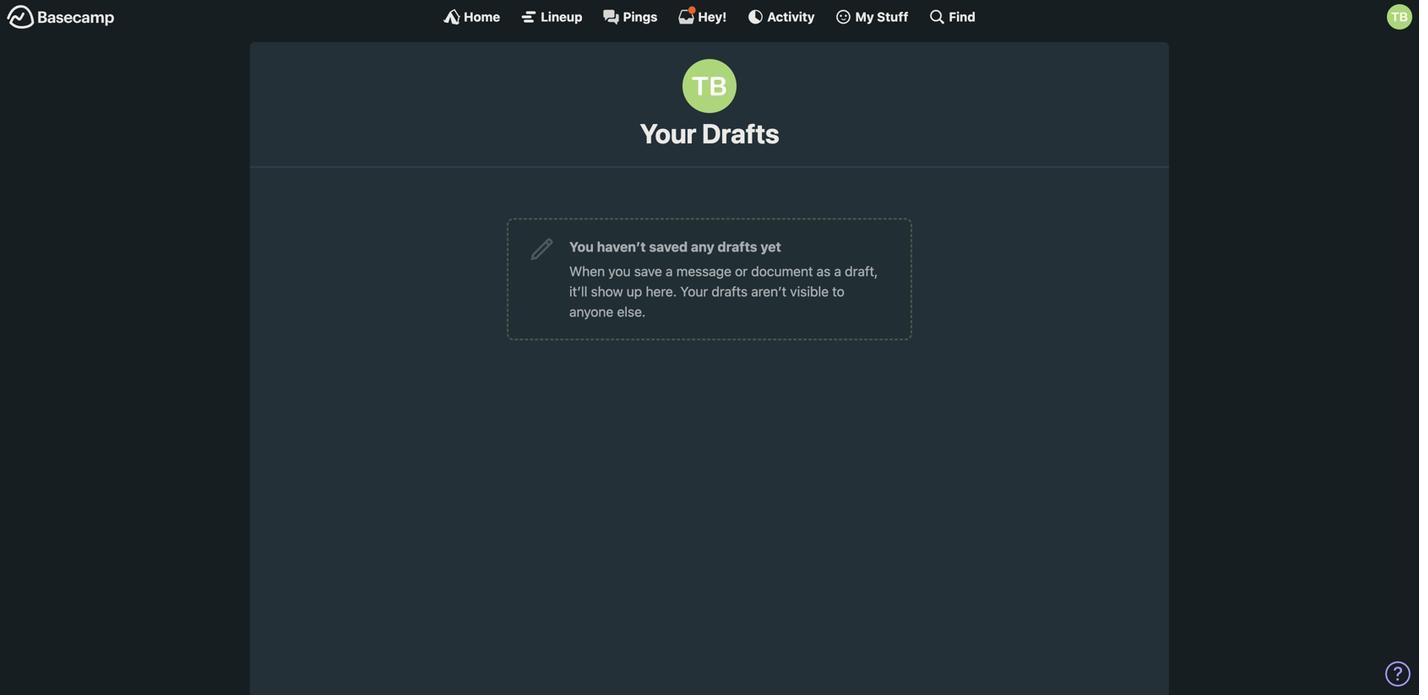Task type: locate. For each thing, give the bounding box(es) containing it.
1 vertical spatial drafts
[[712, 284, 748, 300]]

1 vertical spatial tim burton image
[[682, 59, 737, 113]]

2 a from the left
[[834, 263, 841, 279]]

a right save
[[666, 263, 673, 279]]

your
[[640, 117, 696, 150], [680, 284, 708, 300]]

0 vertical spatial tim burton image
[[1387, 4, 1412, 30]]

hey!
[[698, 9, 727, 24]]

visible
[[790, 284, 829, 300]]

your left the "drafts"
[[640, 117, 696, 150]]

your inside you haven't saved any drafts yet when you save a message or document as a draft, it'll show up here. your drafts aren't visible to anyone else.
[[680, 284, 708, 300]]

drafts up or
[[718, 239, 757, 255]]

1 horizontal spatial tim burton image
[[1387, 4, 1412, 30]]

1 vertical spatial your
[[680, 284, 708, 300]]

you haven't saved any drafts yet when you save a message or document as a draft, it'll show up here. your drafts aren't visible to anyone else.
[[569, 239, 878, 320]]

main element
[[0, 0, 1419, 33]]

a
[[666, 263, 673, 279], [834, 263, 841, 279]]

drafts down or
[[712, 284, 748, 300]]

tim burton image
[[1387, 4, 1412, 30], [682, 59, 737, 113]]

up
[[627, 284, 642, 300]]

0 horizontal spatial a
[[666, 263, 673, 279]]

lineup
[[541, 9, 582, 24]]

your down message
[[680, 284, 708, 300]]

your drafts
[[640, 117, 779, 150]]

home link
[[444, 8, 500, 25]]

stuff
[[877, 9, 908, 24]]

message
[[676, 263, 731, 279]]

a right as
[[834, 263, 841, 279]]

my stuff button
[[835, 8, 908, 25]]

home
[[464, 9, 500, 24]]

my stuff
[[855, 9, 908, 24]]

drafts
[[718, 239, 757, 255], [712, 284, 748, 300]]

draft,
[[845, 263, 878, 279]]

you
[[608, 263, 631, 279]]

here.
[[646, 284, 677, 300]]

yet
[[760, 239, 781, 255]]

any
[[691, 239, 714, 255]]

to
[[832, 284, 844, 300]]

1 horizontal spatial a
[[834, 263, 841, 279]]

as
[[817, 263, 831, 279]]

pings button
[[603, 8, 657, 25]]

when
[[569, 263, 605, 279]]

you
[[569, 239, 594, 255]]



Task type: describe. For each thing, give the bounding box(es) containing it.
anyone
[[569, 304, 613, 320]]

my
[[855, 9, 874, 24]]

save
[[634, 263, 662, 279]]

find button
[[929, 8, 975, 25]]

haven't
[[597, 239, 646, 255]]

else.
[[617, 304, 646, 320]]

find
[[949, 9, 975, 24]]

0 horizontal spatial tim burton image
[[682, 59, 737, 113]]

pings
[[623, 9, 657, 24]]

activity
[[767, 9, 815, 24]]

show
[[591, 284, 623, 300]]

0 vertical spatial your
[[640, 117, 696, 150]]

aren't
[[751, 284, 786, 300]]

activity link
[[747, 8, 815, 25]]

document
[[751, 263, 813, 279]]

or
[[735, 263, 748, 279]]

0 vertical spatial drafts
[[718, 239, 757, 255]]

1 a from the left
[[666, 263, 673, 279]]

saved
[[649, 239, 688, 255]]

hey! button
[[678, 6, 727, 25]]

lineup link
[[520, 8, 582, 25]]

it'll
[[569, 284, 587, 300]]

drafts
[[702, 117, 779, 150]]

switch accounts image
[[7, 4, 115, 30]]



Task type: vqa. For each thing, say whether or not it's contained in the screenshot.
Keyboard shortcut: ⌘ + / icon
no



